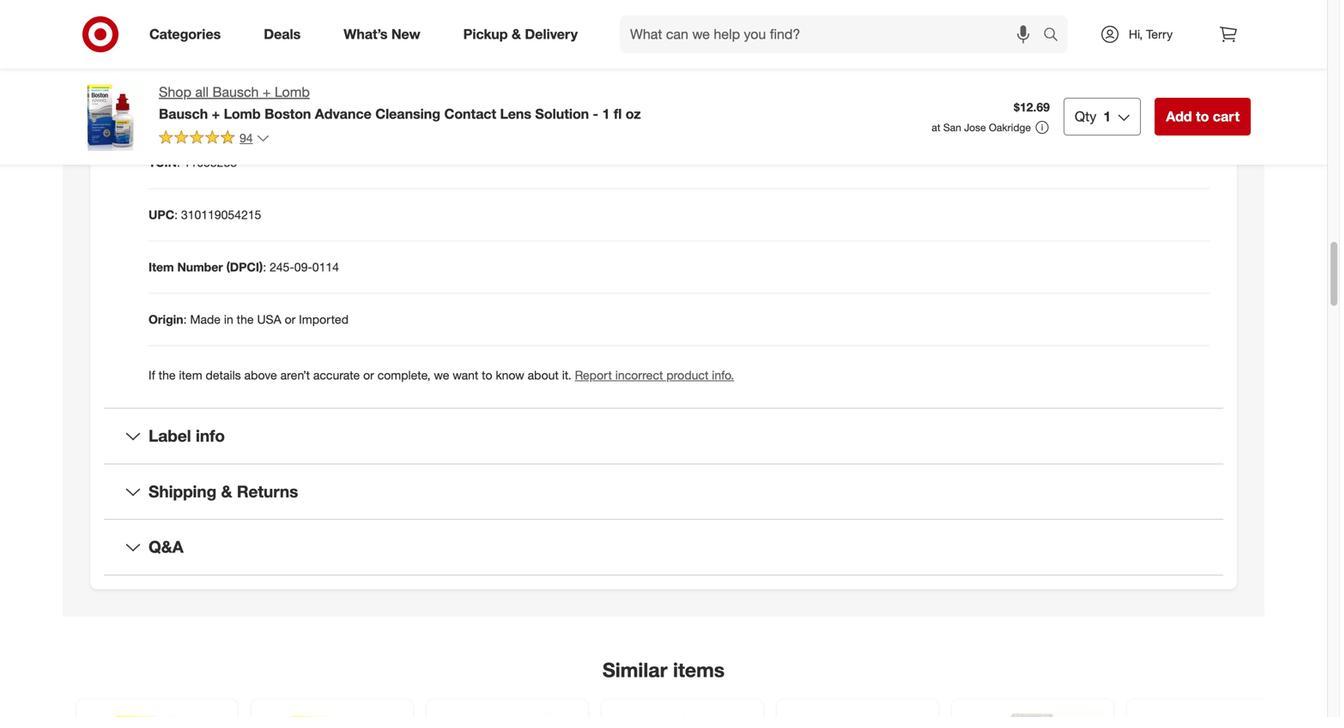 Task type: describe. For each thing, give the bounding box(es) containing it.
0 vertical spatial +
[[263, 84, 271, 100]]

jose
[[964, 121, 986, 134]]

shipping & returns button
[[104, 465, 1223, 520]]

hi, terry
[[1129, 27, 1173, 42]]

1 vertical spatial or
[[363, 368, 374, 383]]

oz inside shop all bausch + lomb bausch + lomb boston advance cleansing contact lens solution - 1 fl oz
[[626, 105, 641, 122]]

hi,
[[1129, 27, 1143, 42]]

solution
[[535, 105, 589, 122]]

: left "245-"
[[263, 260, 266, 275]]

categories link
[[135, 15, 242, 53]]

info.
[[712, 368, 734, 383]]

delivery
[[525, 26, 578, 43]]

origin
[[149, 312, 183, 327]]

aren't
[[280, 368, 310, 383]]

what's new link
[[329, 15, 442, 53]]

add to cart button
[[1155, 98, 1251, 136]]

0 horizontal spatial oz
[[236, 103, 249, 118]]

san
[[943, 121, 961, 134]]

accurate
[[313, 368, 360, 383]]

lens
[[500, 105, 531, 122]]

image of bausch + lomb boston advance cleansing contact lens solution - 1 fl oz image
[[76, 82, 145, 151]]

boston
[[265, 105, 311, 122]]

bausch + lomb boston advance conditioning contact lens solution - 3.5 fl oz. image
[[87, 711, 228, 718]]

items
[[673, 658, 725, 682]]

0114
[[312, 260, 339, 275]]

shipping & returns
[[149, 482, 298, 502]]

1 horizontal spatial bausch
[[212, 84, 259, 100]]

0 horizontal spatial lomb
[[224, 105, 261, 122]]

what's new
[[344, 26, 420, 43]]

item
[[179, 368, 202, 383]]

returns
[[237, 482, 298, 502]]

origin : made in the usa or imported
[[149, 312, 349, 327]]

similar items
[[603, 658, 725, 682]]

item
[[149, 260, 174, 275]]

oakridge
[[989, 121, 1031, 134]]

product
[[667, 368, 709, 383]]

number
[[177, 260, 223, 275]]

label info
[[149, 426, 225, 446]]

info
[[196, 426, 225, 446]]

usa
[[257, 312, 281, 327]]

09-
[[294, 260, 312, 275]]

: for 11053288
[[177, 155, 180, 170]]

0 horizontal spatial fl
[[227, 103, 233, 118]]

-
[[593, 105, 598, 122]]

pickup & delivery
[[463, 26, 578, 43]]

biotrue contact lens solution image
[[962, 711, 1103, 718]]

label info button
[[104, 409, 1223, 464]]

$12.69
[[1014, 100, 1050, 115]]

add
[[1166, 108, 1192, 125]]

opti-free puremoist multi-purpose disinfecting contact lens solution - 4 fl oz image
[[1138, 711, 1278, 718]]

we
[[434, 368, 449, 383]]

terry
[[1146, 27, 1173, 42]]

0 horizontal spatial the
[[159, 368, 176, 383]]

11053288
[[184, 155, 237, 170]]

similar
[[603, 658, 668, 682]]

q&a button
[[104, 520, 1223, 575]]

310119054215
[[181, 207, 261, 222]]

contact
[[444, 105, 496, 122]]

what's
[[344, 26, 388, 43]]

0 vertical spatial the
[[237, 312, 254, 327]]

biotrue hydration plus contact lens solution - 10 fl oz image
[[612, 711, 753, 718]]

it.
[[562, 368, 572, 383]]

incorrect
[[615, 368, 663, 383]]

& for pickup
[[512, 26, 521, 43]]

q&a
[[149, 538, 184, 557]]

fl inside shop all bausch + lomb bausch + lomb boston advance cleansing contact lens solution - 1 fl oz
[[614, 105, 622, 122]]



Task type: locate. For each thing, give the bounding box(es) containing it.
0 vertical spatial &
[[512, 26, 521, 43]]

1 horizontal spatial oz
[[626, 105, 641, 122]]

deals
[[264, 26, 301, 43]]

oz left "(us)"
[[236, 103, 249, 118]]

bausch + lomb boston simplus multipurpose contact lens solution - 3.5 fl oz image
[[262, 711, 403, 718]]

or
[[285, 312, 296, 327], [363, 368, 374, 383]]

tcin : 11053288
[[149, 155, 237, 170]]

advance
[[315, 105, 372, 122]]

:
[[177, 155, 180, 170], [174, 207, 178, 222], [263, 260, 266, 275], [183, 312, 187, 327]]

1 right "weight:"
[[217, 103, 223, 118]]

1 horizontal spatial to
[[1196, 108, 1209, 125]]

pickup & delivery link
[[449, 15, 599, 53]]

bausch down shop
[[159, 105, 208, 122]]

oz
[[236, 103, 249, 118], [626, 105, 641, 122]]

0 horizontal spatial 1
[[217, 103, 223, 118]]

: left 310119054215
[[174, 207, 178, 222]]

report incorrect product info. button
[[575, 367, 734, 384]]

lomb up the 94
[[224, 105, 261, 122]]

new
[[391, 26, 420, 43]]

1 vertical spatial bausch
[[159, 105, 208, 122]]

0 horizontal spatial bausch
[[159, 105, 208, 122]]

fl right -
[[614, 105, 622, 122]]

What can we help you find? suggestions appear below search field
[[620, 15, 1047, 53]]

qty
[[1075, 108, 1097, 125]]

94
[[240, 130, 253, 145]]

: for made
[[183, 312, 187, 327]]

1 horizontal spatial fl
[[614, 105, 622, 122]]

search
[[1035, 28, 1077, 44]]

&
[[512, 26, 521, 43], [221, 482, 232, 502]]

lomb up boston
[[275, 84, 310, 100]]

0 vertical spatial bausch
[[212, 84, 259, 100]]

shop
[[159, 84, 191, 100]]

0 horizontal spatial or
[[285, 312, 296, 327]]

lomb
[[275, 84, 310, 100], [224, 105, 261, 122]]

1 horizontal spatial or
[[363, 368, 374, 383]]

+ up "(us)"
[[263, 84, 271, 100]]

pickup
[[463, 26, 508, 43]]

1 vertical spatial +
[[212, 105, 220, 122]]

1 vertical spatial to
[[482, 368, 492, 383]]

biotrue hydration plus contact lens solution - 4 fl oz image
[[787, 711, 928, 718]]

made
[[190, 312, 221, 327]]

fl
[[227, 103, 233, 118], [614, 105, 622, 122]]

if the item details above aren't accurate or complete, we want to know about it. report incorrect product info.
[[149, 368, 734, 383]]

to right want
[[482, 368, 492, 383]]

0 vertical spatial lomb
[[275, 84, 310, 100]]

(dpci)
[[226, 260, 263, 275]]

want
[[453, 368, 478, 383]]

2 horizontal spatial 1
[[1104, 108, 1111, 125]]

upc
[[149, 207, 174, 222]]

tcin
[[149, 155, 177, 170]]

complete,
[[378, 368, 431, 383]]

1 horizontal spatial lomb
[[275, 84, 310, 100]]

1 horizontal spatial 1
[[602, 105, 610, 122]]

shipping
[[149, 482, 217, 502]]

oz right -
[[626, 105, 641, 122]]

or right accurate
[[363, 368, 374, 383]]

94 link
[[159, 130, 270, 149]]

1 right qty
[[1104, 108, 1111, 125]]

1 vertical spatial &
[[221, 482, 232, 502]]

1 horizontal spatial &
[[512, 26, 521, 43]]

search button
[[1035, 15, 1077, 57]]

or right the usa
[[285, 312, 296, 327]]

0 vertical spatial or
[[285, 312, 296, 327]]

imported
[[299, 312, 349, 327]]

cart
[[1213, 108, 1240, 125]]

deals link
[[249, 15, 322, 53]]

1 inside shop all bausch + lomb bausch + lomb boston advance cleansing contact lens solution - 1 fl oz
[[602, 105, 610, 122]]

cleansing
[[375, 105, 440, 122]]

above
[[244, 368, 277, 383]]

& right pickup
[[512, 26, 521, 43]]

shop all bausch + lomb bausch + lomb boston advance cleansing contact lens solution - 1 fl oz
[[159, 84, 641, 122]]

at
[[932, 121, 941, 134]]

to right add
[[1196, 108, 1209, 125]]

if
[[149, 368, 155, 383]]

245-
[[270, 260, 294, 275]]

net weight: 1 fl oz (us)
[[149, 103, 275, 118]]

the right in
[[237, 312, 254, 327]]

& inside 'dropdown button'
[[221, 482, 232, 502]]

: for 310119054215
[[174, 207, 178, 222]]

& for shipping
[[221, 482, 232, 502]]

+ up "94" link
[[212, 105, 220, 122]]

& left returns
[[221, 482, 232, 502]]

upc : 310119054215
[[149, 207, 261, 222]]

in
[[224, 312, 233, 327]]

0 horizontal spatial +
[[212, 105, 220, 122]]

1 horizontal spatial the
[[237, 312, 254, 327]]

about
[[528, 368, 559, 383]]

the
[[237, 312, 254, 327], [159, 368, 176, 383]]

categories
[[149, 26, 221, 43]]

report
[[575, 368, 612, 383]]

1 vertical spatial lomb
[[224, 105, 261, 122]]

weight:
[[172, 103, 213, 118]]

: left the made at the left
[[183, 312, 187, 327]]

at san jose oakridge
[[932, 121, 1031, 134]]

to inside "button"
[[1196, 108, 1209, 125]]

to
[[1196, 108, 1209, 125], [482, 368, 492, 383]]

: left 11053288
[[177, 155, 180, 170]]

bausch up net weight: 1 fl oz (us)
[[212, 84, 259, 100]]

add to cart
[[1166, 108, 1240, 125]]

0 horizontal spatial &
[[221, 482, 232, 502]]

the right if
[[159, 368, 176, 383]]

fl up "94" link
[[227, 103, 233, 118]]

all
[[195, 84, 209, 100]]

bausch
[[212, 84, 259, 100], [159, 105, 208, 122]]

biotrue contact lens solution - 10 fl oz image
[[437, 711, 578, 718]]

net
[[149, 103, 168, 118]]

details
[[206, 368, 241, 383]]

1 horizontal spatial +
[[263, 84, 271, 100]]

label
[[149, 426, 191, 446]]

+
[[263, 84, 271, 100], [212, 105, 220, 122]]

know
[[496, 368, 524, 383]]

item number (dpci) : 245-09-0114
[[149, 260, 339, 275]]

(us)
[[252, 103, 275, 118]]

0 vertical spatial to
[[1196, 108, 1209, 125]]

qty 1
[[1075, 108, 1111, 125]]

0 horizontal spatial to
[[482, 368, 492, 383]]

1 vertical spatial the
[[159, 368, 176, 383]]

1 right -
[[602, 105, 610, 122]]



Task type: vqa. For each thing, say whether or not it's contained in the screenshot.


